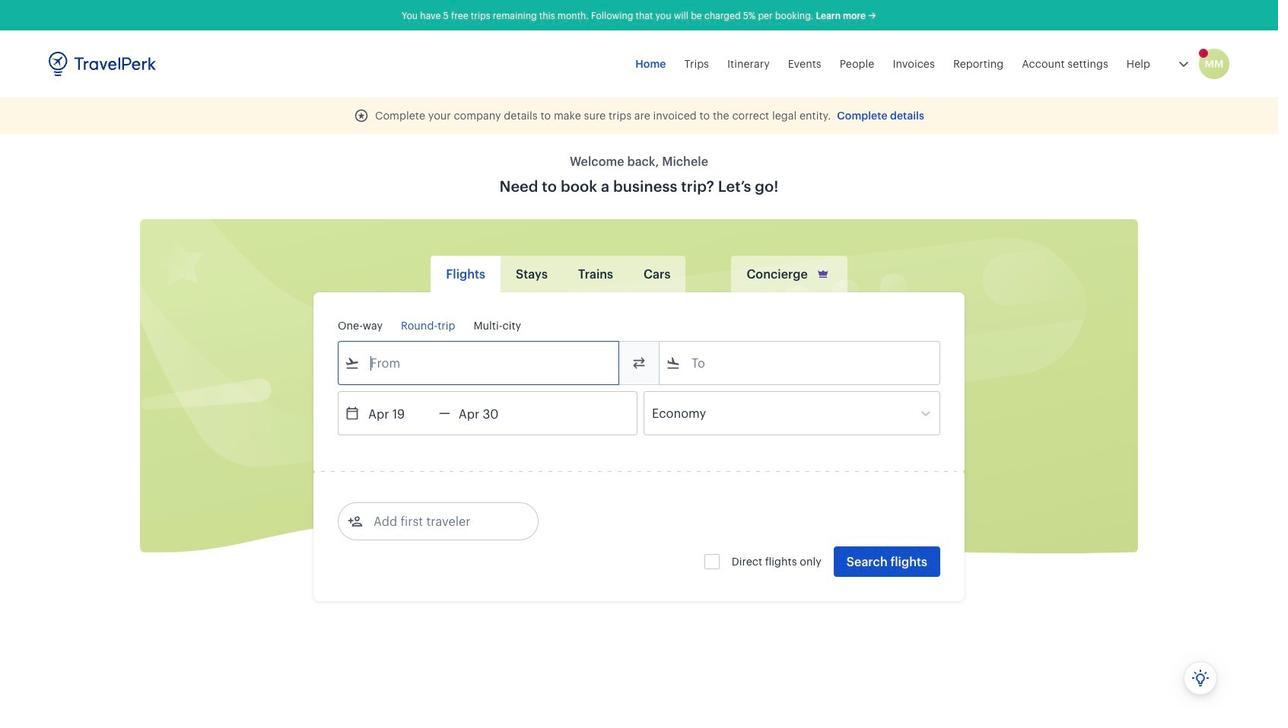 Task type: vqa. For each thing, say whether or not it's contained in the screenshot.
Add first traveler search field
yes



Task type: describe. For each thing, give the bounding box(es) containing it.
To search field
[[681, 351, 920, 375]]

Add first traveler search field
[[363, 509, 521, 534]]

From search field
[[360, 351, 599, 375]]

Return text field
[[450, 392, 530, 435]]



Task type: locate. For each thing, give the bounding box(es) containing it.
Depart text field
[[360, 392, 439, 435]]



